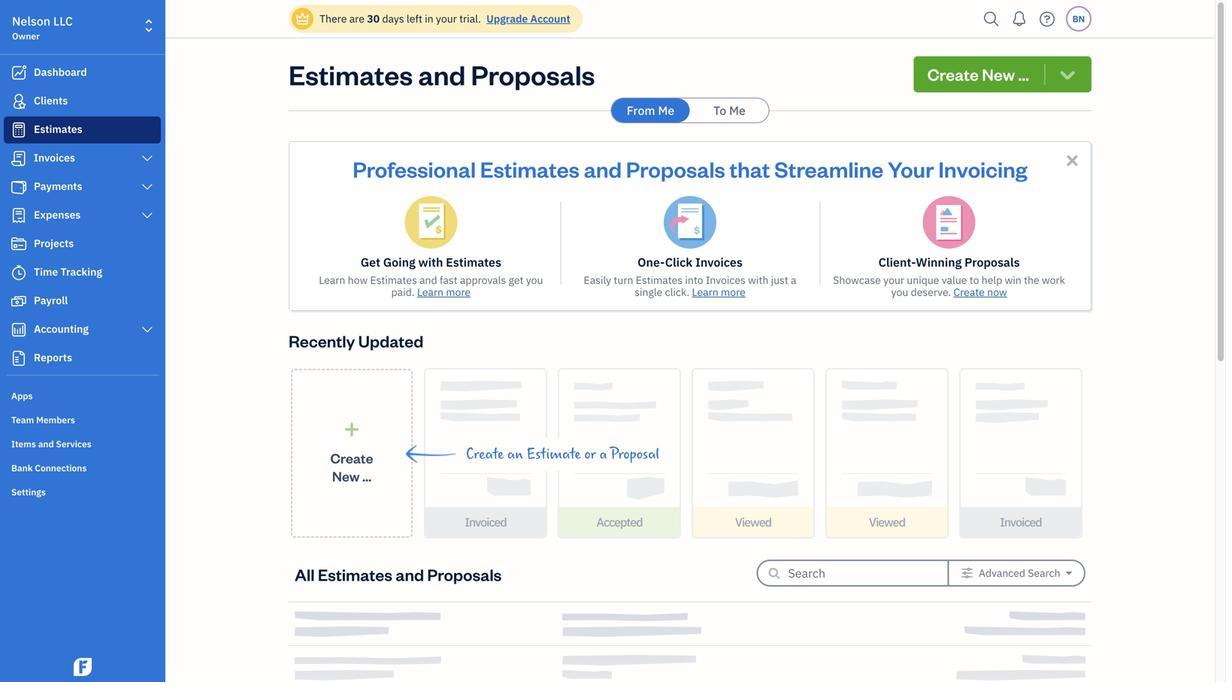 Task type: vqa. For each thing, say whether or not it's contained in the screenshot.
16
no



Task type: describe. For each thing, give the bounding box(es) containing it.
chevron large down image for invoices
[[140, 153, 154, 165]]

to me link
[[691, 99, 769, 123]]

streamline
[[775, 155, 884, 183]]

that
[[730, 155, 770, 183]]

learn more for invoices
[[692, 285, 746, 299]]

0 horizontal spatial a
[[600, 447, 607, 463]]

expense image
[[10, 208, 28, 223]]

win
[[1005, 273, 1022, 287]]

close image
[[1064, 152, 1082, 169]]

easily turn estimates into invoices with just a single click.
[[584, 273, 797, 299]]

freshbooks image
[[71, 659, 95, 677]]

one-click invoices
[[638, 255, 743, 270]]

estimates and proposals
[[289, 56, 595, 92]]

there
[[320, 12, 347, 26]]

unique
[[907, 273, 940, 287]]

expenses
[[34, 208, 81, 222]]

get
[[361, 255, 381, 270]]

nelson
[[12, 13, 50, 29]]

dashboard link
[[4, 59, 161, 86]]

nelson llc owner
[[12, 13, 73, 42]]

search image
[[980, 8, 1004, 30]]

invoices link
[[4, 145, 161, 172]]

showcase your unique value to help win the work you deserve.
[[834, 273, 1066, 299]]

estimates inside learn how estimates and fast approvals get you paid.
[[370, 273, 417, 287]]

chevron large down image for expenses
[[140, 210, 154, 222]]

payments link
[[4, 174, 161, 201]]

apps
[[11, 390, 33, 402]]

you inside learn how estimates and fast approvals get you paid.
[[526, 273, 543, 287]]

the
[[1024, 273, 1040, 287]]

approvals
[[460, 273, 506, 287]]

your inside showcase your unique value to help win the work you deserve.
[[884, 273, 905, 287]]

accepted
[[597, 515, 643, 531]]

one-
[[638, 255, 665, 270]]

professional
[[353, 155, 476, 183]]

with inside easily turn estimates into invoices with just a single click.
[[748, 273, 769, 287]]

your
[[888, 155, 935, 183]]

llc
[[53, 13, 73, 29]]

30
[[367, 12, 380, 26]]

payment image
[[10, 180, 28, 195]]

more for with
[[446, 285, 471, 299]]

to
[[970, 273, 980, 287]]

are
[[350, 12, 365, 26]]

accounting
[[34, 322, 89, 336]]

expenses link
[[4, 202, 161, 229]]

from
[[627, 103, 656, 118]]

plus image
[[343, 422, 361, 438]]

time tracking link
[[4, 259, 161, 287]]

fast
[[440, 273, 458, 287]]

accounting link
[[4, 317, 161, 344]]

account
[[531, 12, 571, 26]]

invoicing
[[939, 155, 1028, 183]]

upgrade
[[487, 12, 528, 26]]

items and services link
[[4, 432, 161, 455]]

me for to me
[[730, 103, 746, 118]]

client-winning proposals
[[879, 255, 1020, 270]]

client-
[[879, 255, 916, 270]]

days
[[382, 12, 404, 26]]

you inside showcase your unique value to help win the work you deserve.
[[892, 285, 909, 299]]

0 vertical spatial with
[[419, 255, 443, 270]]

estimate
[[527, 447, 581, 463]]

invoices inside easily turn estimates into invoices with just a single click.
[[706, 273, 746, 287]]

notifications image
[[1008, 4, 1032, 34]]

recently updated
[[289, 331, 424, 352]]

clients link
[[4, 88, 161, 115]]

report image
[[10, 351, 28, 366]]

single
[[635, 285, 663, 299]]

members
[[36, 414, 75, 426]]

estimates inside estimates link
[[34, 122, 82, 136]]

or
[[585, 447, 596, 463]]

team members link
[[4, 408, 161, 431]]

crown image
[[295, 11, 311, 27]]

bn
[[1073, 13, 1086, 25]]

left
[[407, 12, 423, 26]]

learn how estimates and fast approvals get you paid.
[[319, 273, 543, 299]]

from me link
[[612, 99, 690, 123]]

going
[[383, 255, 416, 270]]

chevron large down image for payments
[[140, 181, 154, 193]]

paid.
[[391, 285, 415, 299]]

now
[[988, 285, 1008, 299]]

0 vertical spatial new
[[982, 64, 1015, 85]]

learn for one-click invoices
[[692, 285, 719, 299]]

settings
[[11, 487, 46, 499]]

chart image
[[10, 323, 28, 338]]

estimates link
[[4, 117, 161, 144]]

0 horizontal spatial new
[[332, 468, 360, 485]]

bank connections
[[11, 463, 87, 475]]

create new … button for create an estimate or a proposal
[[291, 369, 413, 539]]

clients
[[34, 94, 68, 108]]

chevrondown image
[[1058, 64, 1079, 85]]

me for from me
[[658, 103, 675, 118]]

invoices inside the main "element"
[[34, 151, 75, 165]]

payroll
[[34, 294, 68, 308]]

1 invoiced from the left
[[465, 515, 507, 531]]

dashboard
[[34, 65, 87, 79]]

to
[[714, 103, 727, 118]]

estimate image
[[10, 123, 28, 138]]

updated
[[358, 331, 424, 352]]

go to help image
[[1036, 8, 1060, 30]]

payroll link
[[4, 288, 161, 315]]

recently
[[289, 331, 355, 352]]

learn more for with
[[417, 285, 471, 299]]



Task type: locate. For each thing, give the bounding box(es) containing it.
chevron large down image down payroll "link"
[[140, 324, 154, 336]]

2 invoiced from the left
[[1000, 515, 1042, 531]]

a right or
[[600, 447, 607, 463]]

1 horizontal spatial …
[[1019, 64, 1030, 85]]

all
[[295, 564, 315, 586]]

2 horizontal spatial learn
[[692, 285, 719, 299]]

money image
[[10, 294, 28, 309]]

1 vertical spatial …
[[363, 468, 372, 485]]

turn
[[614, 273, 634, 287]]

main element
[[0, 0, 203, 683]]

get going with estimates image
[[405, 196, 458, 249]]

get going with estimates
[[361, 255, 502, 270]]

easily
[[584, 273, 612, 287]]

search
[[1028, 567, 1061, 581]]

me right to
[[730, 103, 746, 118]]

create new … button for estimates and proposals
[[914, 56, 1092, 93]]

you down client-
[[892, 285, 909, 299]]

from me
[[627, 103, 675, 118]]

1 more from the left
[[446, 285, 471, 299]]

bank connections link
[[4, 457, 161, 479]]

your down client-
[[884, 273, 905, 287]]

0 vertical spatial create new … button
[[914, 56, 1092, 93]]

create new … down the plus icon
[[331, 450, 373, 485]]

chevron large down image
[[140, 181, 154, 193], [140, 210, 154, 222]]

advanced search button
[[950, 562, 1085, 586]]

0 vertical spatial your
[[436, 12, 457, 26]]

0 vertical spatial create new …
[[928, 64, 1030, 85]]

0 vertical spatial …
[[1019, 64, 1030, 85]]

0 horizontal spatial you
[[526, 273, 543, 287]]

2 chevron large down image from the top
[[140, 210, 154, 222]]

learn more
[[417, 285, 471, 299], [692, 285, 746, 299]]

2 viewed from the left
[[869, 515, 906, 531]]

help
[[982, 273, 1003, 287]]

1 horizontal spatial a
[[791, 273, 797, 287]]

and inside the main "element"
[[38, 438, 54, 451]]

0 horizontal spatial learn more
[[417, 285, 471, 299]]

click.
[[665, 285, 690, 299]]

estimates inside easily turn estimates into invoices with just a single click.
[[636, 273, 683, 287]]

1 horizontal spatial learn more
[[692, 285, 746, 299]]

learn for get going with estimates
[[417, 285, 444, 299]]

chevron large down image up payments link
[[140, 153, 154, 165]]

projects
[[34, 237, 74, 250]]

0 vertical spatial invoices
[[34, 151, 75, 165]]

more down get going with estimates
[[446, 285, 471, 299]]

one-click invoices image
[[664, 196, 717, 249]]

create new …
[[928, 64, 1030, 85], [331, 450, 373, 485]]

1 vertical spatial chevron large down image
[[140, 324, 154, 336]]

1 horizontal spatial you
[[892, 285, 909, 299]]

and
[[418, 56, 466, 92], [584, 155, 622, 183], [420, 273, 437, 287], [38, 438, 54, 451], [396, 564, 424, 586]]

project image
[[10, 237, 28, 252]]

you
[[526, 273, 543, 287], [892, 285, 909, 299]]

0 horizontal spatial create new … button
[[291, 369, 413, 539]]

advanced
[[979, 567, 1026, 581]]

2 vertical spatial invoices
[[706, 273, 746, 287]]

with
[[419, 255, 443, 270], [748, 273, 769, 287]]

there are 30 days left in your trial. upgrade account
[[320, 12, 571, 26]]

2 chevron large down image from the top
[[140, 324, 154, 336]]

to me
[[714, 103, 746, 118]]

client-winning proposals image
[[923, 196, 976, 249]]

more right into
[[721, 285, 746, 299]]

trial.
[[460, 12, 481, 26]]

chevron large down image inside invoices link
[[140, 153, 154, 165]]

bn button
[[1066, 6, 1092, 32]]

2 learn more from the left
[[692, 285, 746, 299]]

with left just
[[748, 273, 769, 287]]

learn more down get going with estimates
[[417, 285, 471, 299]]

how
[[348, 273, 368, 287]]

1 horizontal spatial me
[[730, 103, 746, 118]]

0 horizontal spatial me
[[658, 103, 675, 118]]

1 chevron large down image from the top
[[140, 153, 154, 165]]

invoices up into
[[696, 255, 743, 270]]

1 vertical spatial create new … button
[[291, 369, 413, 539]]

all estimates and proposals
[[295, 564, 502, 586]]

value
[[942, 273, 968, 287]]

create now
[[954, 285, 1008, 299]]

services
[[56, 438, 92, 451]]

1 horizontal spatial create new … button
[[914, 56, 1092, 93]]

professional estimates and proposals that streamline your invoicing
[[353, 155, 1028, 183]]

1 vertical spatial new
[[332, 468, 360, 485]]

learn inside learn how estimates and fast approvals get you paid.
[[319, 273, 345, 287]]

your
[[436, 12, 457, 26], [884, 273, 905, 287]]

caretdown image
[[1066, 568, 1072, 580]]

1 me from the left
[[658, 103, 675, 118]]

Search text field
[[789, 562, 924, 586]]

chevron large down image for accounting
[[140, 324, 154, 336]]

1 horizontal spatial invoiced
[[1000, 515, 1042, 531]]

chevron large down image
[[140, 153, 154, 165], [140, 324, 154, 336]]

1 learn more from the left
[[417, 285, 471, 299]]

viewed
[[735, 515, 772, 531], [869, 515, 906, 531]]

time
[[34, 265, 58, 279]]

time tracking
[[34, 265, 102, 279]]

chevron large down image down payments link
[[140, 210, 154, 222]]

1 horizontal spatial create new …
[[928, 64, 1030, 85]]

timer image
[[10, 265, 28, 281]]

estimates
[[289, 56, 413, 92], [34, 122, 82, 136], [480, 155, 580, 183], [446, 255, 502, 270], [370, 273, 417, 287], [636, 273, 683, 287], [318, 564, 393, 586]]

1 horizontal spatial more
[[721, 285, 746, 299]]

advanced search
[[979, 567, 1061, 581]]

learn left how
[[319, 273, 345, 287]]

into
[[685, 273, 704, 287]]

apps link
[[4, 384, 161, 407]]

chevron large down image inside accounting link
[[140, 324, 154, 336]]

a inside easily turn estimates into invoices with just a single click.
[[791, 273, 797, 287]]

more for invoices
[[721, 285, 746, 299]]

team members
[[11, 414, 75, 426]]

client image
[[10, 94, 28, 109]]

projects link
[[4, 231, 161, 258]]

invoice image
[[10, 151, 28, 166]]

invoices
[[34, 151, 75, 165], [696, 255, 743, 270], [706, 273, 746, 287]]

click
[[665, 255, 693, 270]]

0 horizontal spatial more
[[446, 285, 471, 299]]

0 horizontal spatial create new …
[[331, 450, 373, 485]]

learn right click.
[[692, 285, 719, 299]]

payments
[[34, 179, 82, 193]]

1 viewed from the left
[[735, 515, 772, 531]]

me right the 'from'
[[658, 103, 675, 118]]

chevron large down image inside payments link
[[140, 181, 154, 193]]

learn more down one-click invoices
[[692, 285, 746, 299]]

2 me from the left
[[730, 103, 746, 118]]

0 vertical spatial chevron large down image
[[140, 153, 154, 165]]

you right get
[[526, 273, 543, 287]]

dashboard image
[[10, 65, 28, 80]]

…
[[1019, 64, 1030, 85], [363, 468, 372, 485]]

2 more from the left
[[721, 285, 746, 299]]

0 horizontal spatial with
[[419, 255, 443, 270]]

1 vertical spatial chevron large down image
[[140, 210, 154, 222]]

1 horizontal spatial new
[[982, 64, 1015, 85]]

1 vertical spatial a
[[600, 447, 607, 463]]

0 horizontal spatial your
[[436, 12, 457, 26]]

chevron large down image up expenses link
[[140, 181, 154, 193]]

1 vertical spatial invoices
[[696, 255, 743, 270]]

me inside to me link
[[730, 103, 746, 118]]

1 horizontal spatial learn
[[417, 285, 444, 299]]

just
[[771, 273, 789, 287]]

invoices up payments
[[34, 151, 75, 165]]

new down the plus icon
[[332, 468, 360, 485]]

winning
[[916, 255, 962, 270]]

1 vertical spatial your
[[884, 273, 905, 287]]

items and services
[[11, 438, 92, 451]]

proposal
[[611, 447, 660, 463]]

showcase
[[834, 273, 881, 287]]

proposals
[[471, 56, 595, 92], [626, 155, 726, 183], [965, 255, 1020, 270], [427, 564, 502, 586]]

items
[[11, 438, 36, 451]]

1 chevron large down image from the top
[[140, 181, 154, 193]]

0 horizontal spatial learn
[[319, 273, 345, 287]]

invoiced
[[465, 515, 507, 531], [1000, 515, 1042, 531]]

0 horizontal spatial viewed
[[735, 515, 772, 531]]

1 horizontal spatial your
[[884, 273, 905, 287]]

settings link
[[4, 481, 161, 503]]

1 vertical spatial with
[[748, 273, 769, 287]]

create new … down "search" image
[[928, 64, 1030, 85]]

0 horizontal spatial invoiced
[[465, 515, 507, 531]]

me
[[658, 103, 675, 118], [730, 103, 746, 118]]

create an estimate or a proposal
[[466, 447, 660, 463]]

team
[[11, 414, 34, 426]]

1 vertical spatial create new …
[[331, 450, 373, 485]]

0 horizontal spatial …
[[363, 468, 372, 485]]

in
[[425, 12, 434, 26]]

me inside 'from me' link
[[658, 103, 675, 118]]

1 horizontal spatial with
[[748, 273, 769, 287]]

a right just
[[791, 273, 797, 287]]

work
[[1042, 273, 1066, 287]]

upgrade account link
[[484, 12, 571, 26]]

0 vertical spatial a
[[791, 273, 797, 287]]

0 vertical spatial chevron large down image
[[140, 181, 154, 193]]

new down "search" image
[[982, 64, 1015, 85]]

and inside learn how estimates and fast approvals get you paid.
[[420, 273, 437, 287]]

reports
[[34, 351, 72, 365]]

learn right the paid.
[[417, 285, 444, 299]]

connections
[[35, 463, 87, 475]]

your right in
[[436, 12, 457, 26]]

1 horizontal spatial viewed
[[869, 515, 906, 531]]

new
[[982, 64, 1015, 85], [332, 468, 360, 485]]

with up learn how estimates and fast approvals get you paid.
[[419, 255, 443, 270]]

settings image
[[962, 568, 974, 580]]

deserve.
[[911, 285, 952, 299]]

a
[[791, 273, 797, 287], [600, 447, 607, 463]]

tracking
[[61, 265, 102, 279]]

invoices right into
[[706, 273, 746, 287]]



